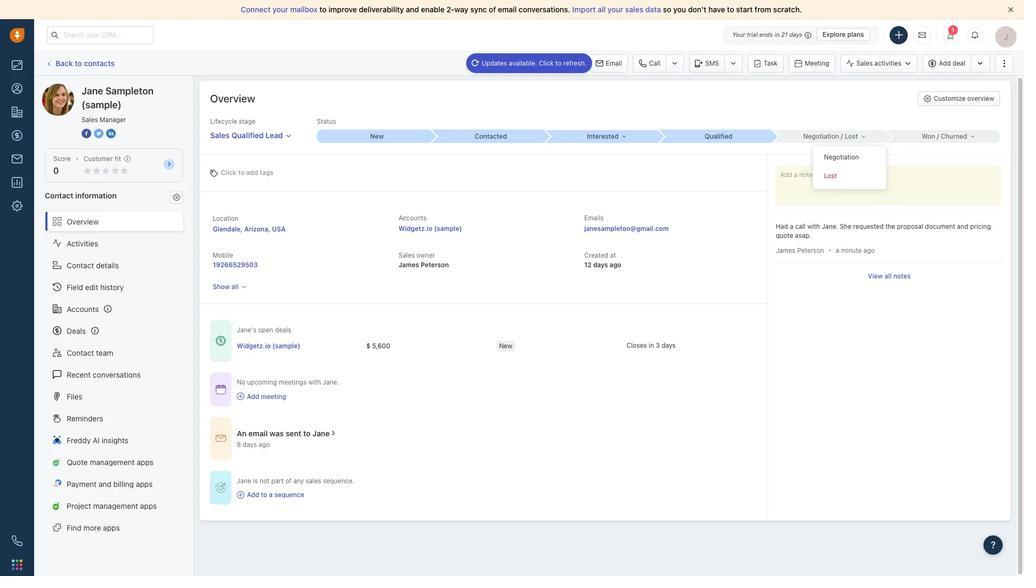 Task type: locate. For each thing, give the bounding box(es) containing it.
0 horizontal spatial ago
[[259, 441, 270, 449]]

1 vertical spatial peterson
[[421, 261, 449, 269]]

0 vertical spatial click
[[539, 59, 554, 67]]

contact information
[[45, 191, 117, 200]]

1 vertical spatial james
[[399, 261, 419, 269]]

glendale,
[[213, 225, 243, 233]]

jane. left she
[[822, 223, 839, 231]]

of
[[489, 5, 496, 14], [286, 477, 292, 485]]

management
[[90, 458, 135, 467], [93, 501, 138, 510]]

no upcoming meetings with jane.
[[237, 379, 339, 387]]

add for add meeting
[[247, 393, 259, 401]]

of left any
[[286, 477, 292, 485]]

apps right more
[[103, 523, 120, 532]]

1 horizontal spatial widgetz.io (sample) link
[[399, 225, 462, 233]]

widgetz.io up owner
[[399, 225, 433, 233]]

0 horizontal spatial with
[[308, 379, 321, 387]]

1 vertical spatial add
[[247, 393, 259, 401]]

1 vertical spatial jane.
[[323, 379, 339, 387]]

negotiation / lost
[[804, 132, 858, 140]]

widgetz.io
[[399, 225, 433, 233], [237, 342, 271, 350]]

1 horizontal spatial in
[[775, 31, 780, 38]]

add inside add to a sequence link
[[247, 491, 259, 499]]

meeting button
[[789, 54, 836, 72]]

call
[[796, 223, 806, 231]]

sampleton for jane sampleton (sample) sales manager
[[106, 85, 154, 97]]

overview up 'activities'
[[67, 217, 99, 226]]

all
[[598, 5, 606, 14], [885, 272, 892, 280], [232, 283, 239, 291]]

0 horizontal spatial lost
[[825, 172, 837, 180]]

click right available.
[[539, 59, 554, 67]]

0 horizontal spatial of
[[286, 477, 292, 485]]

with right meetings
[[308, 379, 321, 387]]

2 / from the left
[[938, 132, 940, 140]]

management down payment and billing apps
[[93, 501, 138, 510]]

is
[[253, 477, 258, 485]]

1 vertical spatial in
[[649, 342, 654, 350]]

all right import
[[598, 5, 606, 14]]

score 0
[[53, 155, 71, 176]]

management up payment and billing apps
[[90, 458, 135, 467]]

and left enable
[[406, 5, 419, 14]]

lifecycle
[[210, 117, 237, 125]]

8
[[237, 441, 241, 449]]

ai
[[93, 436, 100, 445]]

jane. inside had a call with jane. she requested the proposal document and pricing quote asap.
[[822, 223, 839, 231]]

1 horizontal spatial container_wx8msf4aqz5i3rn1 image
[[237, 393, 244, 400]]

status
[[317, 117, 336, 125]]

add for add deal
[[939, 59, 951, 67]]

emails
[[585, 214, 604, 222]]

1 horizontal spatial click
[[539, 59, 554, 67]]

peterson down owner
[[421, 261, 449, 269]]

sales up facebook circled image
[[82, 116, 98, 124]]

facebook circled image
[[82, 128, 91, 139]]

0 vertical spatial peterson
[[798, 246, 825, 254]]

closes
[[627, 342, 647, 350]]

1 vertical spatial negotiation
[[825, 153, 859, 161]]

freshworks switcher image
[[12, 560, 22, 570]]

jane down back
[[64, 83, 80, 92]]

days inside row
[[662, 342, 676, 350]]

1 vertical spatial contact
[[67, 261, 94, 270]]

negotiation for negotiation
[[825, 153, 859, 161]]

add inside add deal button
[[939, 59, 951, 67]]

sales activities
[[857, 59, 902, 67]]

sent
[[286, 429, 302, 438]]

(sample) inside jane sampleton (sample) sales manager
[[82, 99, 121, 110]]

james
[[776, 246, 796, 254], [399, 261, 419, 269]]

0 horizontal spatial qualified
[[232, 131, 264, 140]]

email up '8 days ago'
[[249, 429, 268, 438]]

contact up recent
[[67, 348, 94, 357]]

qualified
[[232, 131, 264, 140], [705, 132, 733, 140]]

1 vertical spatial with
[[308, 379, 321, 387]]

history
[[100, 283, 124, 292]]

click left add on the top
[[221, 168, 237, 176]]

management for quote
[[90, 458, 135, 467]]

1 horizontal spatial overview
[[210, 92, 255, 105]]

0 vertical spatial management
[[90, 458, 135, 467]]

1 vertical spatial accounts
[[67, 304, 99, 314]]

sampleton inside jane sampleton (sample) sales manager
[[106, 85, 154, 97]]

customize overview
[[934, 94, 995, 102]]

ago down "was"
[[259, 441, 270, 449]]

1 horizontal spatial all
[[598, 5, 606, 14]]

all right view
[[885, 272, 892, 280]]

sales left owner
[[399, 251, 415, 259]]

container_wx8msf4aqz5i3rn1 image for jane is not part of any sales sequence.
[[216, 483, 226, 493]]

fit
[[115, 155, 121, 163]]

0 horizontal spatial overview
[[67, 217, 99, 226]]

1 horizontal spatial /
[[938, 132, 940, 140]]

container_wx8msf4aqz5i3rn1 image left 8
[[216, 433, 226, 444]]

/ inside won / churned button
[[938, 132, 940, 140]]

a left call
[[790, 223, 794, 231]]

negotiation / lost link
[[773, 130, 887, 143]]

1 horizontal spatial new
[[499, 342, 513, 350]]

8 days ago
[[237, 441, 270, 449]]

0 vertical spatial add
[[939, 59, 951, 67]]

days inside created at 12 days ago
[[594, 261, 608, 269]]

negotiation for negotiation / lost
[[804, 132, 840, 140]]

add deal
[[939, 59, 966, 67]]

1 horizontal spatial james
[[776, 246, 796, 254]]

add down upcoming
[[247, 393, 259, 401]]

email right sync
[[498, 5, 517, 14]]

days
[[790, 31, 803, 38], [594, 261, 608, 269], [662, 342, 676, 350], [243, 441, 257, 449]]

add meeting link
[[237, 392, 339, 401]]

2 vertical spatial ago
[[259, 441, 270, 449]]

days down "created"
[[594, 261, 608, 269]]

arizona,
[[244, 225, 270, 233]]

0 vertical spatial and
[[406, 5, 419, 14]]

updates
[[482, 59, 507, 67]]

sales left data
[[626, 5, 644, 14]]

jane. for meetings
[[323, 379, 339, 387]]

/
[[841, 132, 843, 140], [938, 132, 940, 140]]

sales for sales qualified lead
[[210, 131, 230, 140]]

days right 3
[[662, 342, 676, 350]]

ago down at
[[610, 261, 622, 269]]

insights
[[102, 436, 128, 445]]

apps down payment and billing apps
[[140, 501, 157, 510]]

widgetz.io down jane's
[[237, 342, 271, 350]]

edit
[[85, 283, 98, 292]]

1 vertical spatial overview
[[67, 217, 99, 226]]

0 vertical spatial ago
[[864, 247, 875, 255]]

conversations
[[93, 370, 141, 379]]

sales left activities
[[857, 59, 873, 67]]

widgetz.io (sample) link up owner
[[399, 225, 462, 233]]

0 vertical spatial a
[[790, 223, 794, 231]]

jane left is
[[237, 477, 251, 485]]

she
[[840, 223, 852, 231]]

twitter circled image
[[94, 128, 104, 139]]

1 vertical spatial all
[[885, 272, 892, 280]]

sales inside sales owner james peterson
[[399, 251, 415, 259]]

call link
[[633, 54, 666, 72]]

container_wx8msf4aqz5i3rn1 image left "widgetz.io (sample)" on the left
[[216, 336, 226, 346]]

churned
[[941, 132, 968, 140]]

payment and billing apps
[[67, 480, 153, 489]]

contact for contact team
[[67, 348, 94, 357]]

0 button
[[53, 166, 59, 176]]

in left 3
[[649, 342, 654, 350]]

2 horizontal spatial ago
[[864, 247, 875, 255]]

jane inside jane sampleton (sample) sales manager
[[82, 85, 103, 97]]

explore plans link
[[817, 28, 870, 41]]

jane sampleton (sample) sales manager
[[82, 85, 154, 124]]

1 horizontal spatial your
[[608, 5, 624, 14]]

1 vertical spatial management
[[93, 501, 138, 510]]

and left pricing
[[958, 223, 969, 231]]

ago right minute
[[864, 247, 875, 255]]

container_wx8msf4aqz5i3rn1 image inside add meeting link
[[237, 393, 244, 400]]

1 horizontal spatial lost
[[845, 132, 858, 140]]

interested link
[[545, 130, 659, 143]]

explore plans
[[823, 30, 865, 38]]

details
[[96, 261, 119, 270]]

container_wx8msf4aqz5i3rn1 image down no
[[237, 393, 244, 400]]

1 horizontal spatial with
[[808, 223, 820, 231]]

to down not
[[261, 491, 267, 499]]

(sample) up owner
[[434, 225, 462, 233]]

peterson down asap.
[[798, 246, 825, 254]]

apps up payment and billing apps
[[137, 458, 154, 467]]

sequence.
[[323, 477, 354, 485]]

contact
[[45, 191, 73, 200], [67, 261, 94, 270], [67, 348, 94, 357]]

row
[[237, 335, 757, 357]]

accounts up owner
[[399, 214, 427, 222]]

customize
[[934, 94, 966, 102]]

container_wx8msf4aqz5i3rn1 image inside add to a sequence link
[[237, 491, 244, 499]]

0 vertical spatial email
[[498, 5, 517, 14]]

0 vertical spatial jane.
[[822, 223, 839, 231]]

show all
[[213, 283, 239, 291]]

project management apps
[[67, 501, 157, 510]]

0 horizontal spatial your
[[273, 5, 288, 14]]

0 vertical spatial widgetz.io
[[399, 225, 433, 233]]

jane's open deals
[[237, 326, 291, 334]]

2 vertical spatial contact
[[67, 348, 94, 357]]

jane for jane sampleton (sample) sales manager
[[82, 85, 103, 97]]

with inside had a call with jane. she requested the proposal document and pricing quote asap.
[[808, 223, 820, 231]]

view
[[868, 272, 883, 280]]

(sample) up the manager at top left
[[121, 83, 151, 92]]

overview
[[968, 94, 995, 102]]

widgetz.io inside accounts widgetz.io (sample)
[[399, 225, 433, 233]]

contact for contact details
[[67, 261, 94, 270]]

add inside add meeting link
[[247, 393, 259, 401]]

customer
[[84, 155, 113, 163]]

1 horizontal spatial ago
[[610, 261, 622, 269]]

1
[[952, 28, 955, 35]]

sales qualified lead link
[[210, 126, 292, 141]]

days right the 21
[[790, 31, 803, 38]]

(sample) inside accounts widgetz.io (sample)
[[434, 225, 462, 233]]

add left deal
[[939, 59, 951, 67]]

1 vertical spatial click
[[221, 168, 237, 176]]

1 vertical spatial ago
[[610, 261, 622, 269]]

days right 8
[[243, 441, 257, 449]]

0 vertical spatial lost
[[845, 132, 858, 140]]

overview up lifecycle stage
[[210, 92, 255, 105]]

(sample) down deals
[[273, 342, 300, 350]]

negotiation inside dropdown button
[[804, 132, 840, 140]]

1 link
[[943, 27, 959, 43]]

james down quote
[[776, 246, 796, 254]]

widgetz.io (sample) link down open
[[237, 341, 300, 351]]

to right back
[[75, 59, 82, 68]]

phone element
[[6, 530, 28, 552]]

sampleton down the 'contacts' at the top of page
[[82, 83, 119, 92]]

1 vertical spatial a
[[836, 247, 840, 255]]

sampleton up the manager at top left
[[106, 85, 154, 97]]

1 vertical spatial and
[[958, 223, 969, 231]]

$ 5,600
[[366, 342, 390, 350]]

contact down 0 button
[[45, 191, 73, 200]]

0 horizontal spatial accounts
[[67, 304, 99, 314]]

5,600
[[372, 342, 390, 350]]

(sample) inside row
[[273, 342, 300, 350]]

0 horizontal spatial widgetz.io (sample) link
[[237, 341, 300, 351]]

your left mailbox
[[273, 5, 288, 14]]

0 horizontal spatial widgetz.io
[[237, 342, 271, 350]]

linkedin circled image
[[106, 128, 116, 139]]

2 vertical spatial all
[[232, 283, 239, 291]]

your right import
[[608, 5, 624, 14]]

your
[[733, 31, 746, 38]]

contact down 'activities'
[[67, 261, 94, 270]]

container_wx8msf4aqz5i3rn1 image for no upcoming meetings with jane.
[[216, 384, 226, 395]]

0 vertical spatial negotiation
[[804, 132, 840, 140]]

0 horizontal spatial and
[[99, 480, 111, 489]]

accounts
[[399, 214, 427, 222], [67, 304, 99, 314]]

in left the 21
[[775, 31, 780, 38]]

with right call
[[808, 223, 820, 231]]

proposal
[[898, 223, 924, 231]]

0 horizontal spatial new
[[370, 132, 384, 140]]

sales
[[626, 5, 644, 14], [306, 477, 321, 485]]

1 vertical spatial sales
[[306, 477, 321, 485]]

2 vertical spatial add
[[247, 491, 259, 499]]

0 horizontal spatial james
[[399, 261, 419, 269]]

of right sync
[[489, 5, 496, 14]]

container_wx8msf4aqz5i3rn1 image left no
[[216, 384, 226, 395]]

2 horizontal spatial all
[[885, 272, 892, 280]]

2 horizontal spatial and
[[958, 223, 969, 231]]

information
[[75, 191, 117, 200]]

1 horizontal spatial qualified
[[705, 132, 733, 140]]

0 horizontal spatial in
[[649, 342, 654, 350]]

2 horizontal spatial a
[[836, 247, 840, 255]]

a left minute
[[836, 247, 840, 255]]

1 vertical spatial new
[[499, 342, 513, 350]]

way
[[455, 5, 469, 14]]

accounts up deals
[[67, 304, 99, 314]]

container_wx8msf4aqz5i3rn1 image right "sent"
[[330, 430, 337, 437]]

1 / from the left
[[841, 132, 843, 140]]

1 horizontal spatial and
[[406, 5, 419, 14]]

add down is
[[247, 491, 259, 499]]

requested
[[854, 223, 884, 231]]

to left refresh.
[[556, 59, 562, 67]]

0 vertical spatial contact
[[45, 191, 73, 200]]

jane. right meetings
[[323, 379, 339, 387]]

all right show
[[232, 283, 239, 291]]

view all notes
[[868, 272, 911, 280]]

0 horizontal spatial jane.
[[323, 379, 339, 387]]

0 vertical spatial accounts
[[399, 214, 427, 222]]

(sample) down the jane sampleton (sample)
[[82, 99, 121, 110]]

phone image
[[12, 536, 22, 546]]

manager
[[100, 116, 126, 124]]

team
[[96, 348, 113, 357]]

2-
[[447, 5, 455, 14]]

0 vertical spatial with
[[808, 223, 820, 231]]

all for view all notes
[[885, 272, 892, 280]]

row containing closes in 3 days
[[237, 335, 757, 357]]

1 horizontal spatial a
[[790, 223, 794, 231]]

0 vertical spatial in
[[775, 31, 780, 38]]

james down owner
[[399, 261, 419, 269]]

jane for jane sampleton (sample)
[[64, 83, 80, 92]]

1 your from the left
[[273, 5, 288, 14]]

0 horizontal spatial peterson
[[421, 261, 449, 269]]

customize overview button
[[918, 91, 1001, 106]]

sales down lifecycle on the top of the page
[[210, 131, 230, 140]]

jane down the 'contacts' at the top of page
[[82, 85, 103, 97]]

back to contacts
[[56, 59, 115, 68]]

mng settings image
[[173, 194, 180, 201]]

container_wx8msf4aqz5i3rn1 image left is
[[216, 483, 226, 493]]

0 vertical spatial james
[[776, 246, 796, 254]]

1 horizontal spatial email
[[498, 5, 517, 14]]

0 horizontal spatial container_wx8msf4aqz5i3rn1 image
[[216, 433, 226, 444]]

in inside row
[[649, 342, 654, 350]]

interested button
[[545, 130, 659, 143]]

1 horizontal spatial sales
[[626, 5, 644, 14]]

1 horizontal spatial accounts
[[399, 214, 427, 222]]

0 horizontal spatial /
[[841, 132, 843, 140]]

a down not
[[269, 491, 273, 499]]

0 horizontal spatial click
[[221, 168, 237, 176]]

1 horizontal spatial widgetz.io
[[399, 225, 433, 233]]

contact team
[[67, 348, 113, 357]]

jane right "sent"
[[313, 429, 330, 438]]

container_wx8msf4aqz5i3rn1 image
[[216, 336, 226, 346], [216, 384, 226, 395], [216, 483, 226, 493], [237, 491, 244, 499]]

accounts inside accounts widgetz.io (sample)
[[399, 214, 427, 222]]

scratch.
[[774, 5, 802, 14]]

sms
[[706, 59, 719, 67]]

add deal button
[[923, 54, 971, 72]]

container_wx8msf4aqz5i3rn1 image left add to a sequence
[[237, 491, 244, 499]]

sales right any
[[306, 477, 321, 485]]

0 horizontal spatial a
[[269, 491, 273, 499]]

and left 'billing'
[[99, 480, 111, 489]]

your trial ends in 21 days
[[733, 31, 803, 38]]

1 vertical spatial of
[[286, 477, 292, 485]]

0 vertical spatial overview
[[210, 92, 255, 105]]

back to contacts link
[[45, 55, 115, 72]]

sales owner james peterson
[[399, 251, 449, 269]]

send email image
[[919, 30, 926, 39]]

1 horizontal spatial jane.
[[822, 223, 839, 231]]

/ inside negotiation / lost dropdown button
[[841, 132, 843, 140]]

jane sampleton (sample)
[[64, 83, 151, 92]]

sales inside sales qualified lead link
[[210, 131, 230, 140]]

container_wx8msf4aqz5i3rn1 image
[[237, 393, 244, 400], [330, 430, 337, 437], [216, 433, 226, 444]]



Task type: describe. For each thing, give the bounding box(es) containing it.
$
[[366, 342, 371, 350]]

more
[[83, 523, 101, 532]]

2 your from the left
[[608, 5, 624, 14]]

Search your CRM... text field
[[47, 26, 154, 44]]

view all notes link
[[868, 272, 911, 281]]

(sample) for accounts widgetz.io (sample)
[[434, 225, 462, 233]]

0 vertical spatial widgetz.io (sample) link
[[399, 225, 462, 233]]

at
[[610, 251, 616, 259]]

part
[[272, 477, 284, 485]]

(sample) for jane sampleton (sample)
[[121, 83, 151, 92]]

back
[[56, 59, 73, 68]]

0 vertical spatial sales
[[626, 5, 644, 14]]

find
[[67, 523, 81, 532]]

notes
[[894, 272, 911, 280]]

contacted
[[475, 132, 507, 140]]

/ for churned
[[938, 132, 940, 140]]

sales inside jane sampleton (sample) sales manager
[[82, 116, 98, 124]]

1 vertical spatial widgetz.io
[[237, 342, 271, 350]]

lead
[[266, 131, 283, 140]]

a inside had a call with jane. she requested the proposal document and pricing quote asap.
[[790, 223, 794, 231]]

lost inside dropdown button
[[845, 132, 858, 140]]

pricing
[[971, 223, 991, 231]]

2 vertical spatial a
[[269, 491, 273, 499]]

sales for sales activities
[[857, 59, 873, 67]]

1 vertical spatial widgetz.io (sample) link
[[237, 341, 300, 351]]

sms button
[[690, 54, 725, 72]]

peterson inside sales owner james peterson
[[421, 261, 449, 269]]

enable
[[421, 5, 445, 14]]

quote
[[67, 458, 88, 467]]

field edit history
[[67, 283, 124, 292]]

field
[[67, 283, 83, 292]]

(sample) for jane sampleton (sample) sales manager
[[82, 99, 121, 110]]

to left add on the top
[[238, 168, 245, 176]]

container_wx8msf4aqz5i3rn1 image for jane's open deals
[[216, 336, 226, 346]]

apps for find more apps
[[103, 523, 120, 532]]

glendale, arizona, usa link
[[213, 225, 286, 233]]

accounts for accounts
[[67, 304, 99, 314]]

had a call with jane. she requested the proposal document and pricing quote asap.
[[776, 223, 991, 240]]

1 vertical spatial lost
[[825, 172, 837, 180]]

1 horizontal spatial of
[[489, 5, 496, 14]]

quote
[[776, 232, 794, 240]]

close image
[[1009, 7, 1014, 12]]

1 horizontal spatial peterson
[[798, 246, 825, 254]]

don't
[[688, 5, 707, 14]]

new link
[[317, 130, 431, 143]]

connect your mailbox link
[[241, 5, 320, 14]]

deliverability
[[359, 5, 404, 14]]

so
[[663, 5, 672, 14]]

plans
[[848, 30, 865, 38]]

19266529503
[[213, 261, 258, 269]]

james peterson
[[776, 246, 825, 254]]

emails janesampleton@gmail.com
[[585, 214, 669, 233]]

widgetz.io (sample)
[[237, 342, 300, 350]]

click to add tags
[[221, 168, 274, 176]]

from
[[755, 5, 772, 14]]

contact details
[[67, 261, 119, 270]]

call
[[649, 59, 661, 67]]

tags
[[260, 168, 274, 176]]

explore
[[823, 30, 846, 38]]

contact for contact information
[[45, 191, 73, 200]]

jane is not part of any sales sequence.
[[237, 477, 354, 485]]

janesampleton@gmail.com
[[585, 225, 669, 233]]

to right "sent"
[[303, 429, 311, 438]]

ago for 8 days ago
[[259, 441, 270, 449]]

jane. for call
[[822, 223, 839, 231]]

21
[[782, 31, 788, 38]]

show
[[213, 283, 230, 291]]

you
[[674, 5, 686, 14]]

jane for jane is not part of any sales sequence.
[[237, 477, 251, 485]]

asap.
[[795, 232, 812, 240]]

apps right 'billing'
[[136, 480, 153, 489]]

call button
[[633, 54, 666, 72]]

won
[[922, 132, 936, 140]]

add to a sequence
[[247, 491, 304, 499]]

open
[[258, 326, 273, 334]]

sampleton for jane sampleton (sample)
[[82, 83, 119, 92]]

data
[[646, 5, 661, 14]]

reminders
[[67, 414, 103, 423]]

sales for sales owner james peterson
[[399, 251, 415, 259]]

apps for quote management apps
[[137, 458, 154, 467]]

meetings
[[279, 379, 307, 387]]

2 vertical spatial and
[[99, 480, 111, 489]]

1 vertical spatial email
[[249, 429, 268, 438]]

add for add to a sequence
[[247, 491, 259, 499]]

billing
[[113, 480, 134, 489]]

/ for lost
[[841, 132, 843, 140]]

19266529503 link
[[213, 261, 258, 269]]

apps for project management apps
[[140, 501, 157, 510]]

accounts for accounts widgetz.io (sample)
[[399, 214, 427, 222]]

ago for a minute ago
[[864, 247, 875, 255]]

interested
[[587, 132, 619, 140]]

janesampleton@gmail.com link
[[585, 224, 669, 234]]

created
[[585, 251, 609, 259]]

was
[[270, 429, 284, 438]]

mailbox
[[290, 5, 318, 14]]

all for show all
[[232, 283, 239, 291]]

updates available. click to refresh. link
[[467, 53, 592, 73]]

with for call
[[808, 223, 820, 231]]

score
[[53, 155, 71, 163]]

2 horizontal spatial container_wx8msf4aqz5i3rn1 image
[[330, 430, 337, 437]]

won / churned
[[922, 132, 968, 140]]

customer fit
[[84, 155, 121, 163]]

files
[[67, 392, 83, 401]]

deals
[[275, 326, 291, 334]]

and inside had a call with jane. she requested the proposal document and pricing quote asap.
[[958, 223, 969, 231]]

0
[[53, 166, 59, 176]]

location
[[213, 215, 239, 223]]

meeting
[[805, 59, 830, 67]]

no
[[237, 379, 245, 387]]

not
[[260, 477, 270, 485]]

0 horizontal spatial sales
[[306, 477, 321, 485]]

james inside sales owner james peterson
[[399, 261, 419, 269]]

with for meetings
[[308, 379, 321, 387]]

to right mailbox
[[320, 5, 327, 14]]

connect your mailbox to improve deliverability and enable 2-way sync of email conversations. import all your sales data so you don't have to start from scratch.
[[241, 5, 802, 14]]

0 vertical spatial new
[[370, 132, 384, 140]]

an email was sent to jane
[[237, 429, 330, 438]]

0 vertical spatial all
[[598, 5, 606, 14]]

to left start at the right
[[727, 5, 735, 14]]

add
[[246, 168, 258, 176]]

start
[[737, 5, 753, 14]]

management for project
[[93, 501, 138, 510]]

ago inside created at 12 days ago
[[610, 261, 622, 269]]

upcoming
[[247, 379, 277, 387]]

had
[[776, 223, 789, 231]]

email
[[606, 59, 622, 67]]

owner
[[417, 251, 435, 259]]

closes in 3 days
[[627, 342, 676, 350]]



Task type: vqa. For each thing, say whether or not it's contained in the screenshot.
Contacted link
yes



